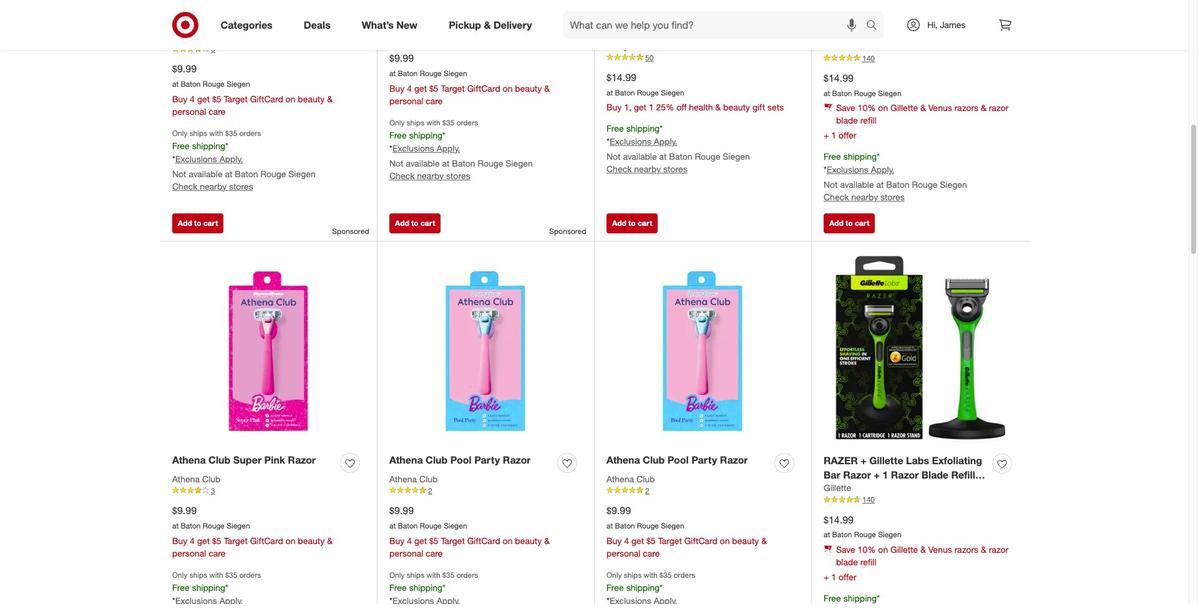 Task type: describe. For each thing, give the bounding box(es) containing it.
james
[[940, 19, 966, 30]]

add to cart button for athena club super pink razor
[[172, 213, 224, 233]]

athena club link for second athena club super pink razor link's 3 link
[[172, 473, 220, 485]]

140 link for free shipping * * exclusions apply. not available at baton rouge siegen check nearby stores
[[824, 53, 1017, 64]]

add to cart button for razer + gillette labs exfoliating bar razor + 1 razor blade refill & premium magnetic stand
[[824, 213, 875, 233]]

athena club for first athena club super pink razor link from the top of the page
[[172, 32, 220, 42]]

cover
[[607, 55, 634, 67]]

razer + gillette labs exfoliating bar razor + 1 razor blade refill & premium magnetic stand for free shipping *
[[824, 454, 985, 495]]

2ct
[[721, 26, 736, 39]]

gift
[[753, 102, 765, 113]]

to for athena club tropical pop razor
[[411, 218, 419, 228]]

$5 for second athena club pool party razor link from the right
[[429, 535, 438, 546]]

set
[[702, 12, 718, 24]]

target for second athena club pool party razor link from the right
[[441, 535, 465, 546]]

cart for harry's holiday gift set for men — black metallic handle + 2ct razor blade cartridges + travel blade cover + 1 foaming shave gel
[[638, 218, 652, 228]]

$9.99 for 'athena club tropical pop razor' link
[[389, 52, 414, 64]]

50 link
[[607, 52, 799, 63]]

add to cart for athena club super pink razor
[[178, 218, 218, 228]]

$14.99 for free shipping *
[[824, 513, 854, 526]]

deals link
[[293, 11, 346, 39]]

only for second athena club pool party razor link from the left
[[607, 570, 622, 579]]

add to cart button for athena club tropical pop razor
[[389, 213, 441, 233]]

magnetic for free shipping *
[[869, 483, 913, 495]]

1 3 from the top
[[211, 44, 215, 54]]

cart for athena club tropical pop razor
[[421, 218, 435, 228]]

$5 for second athena club super pink razor link
[[212, 535, 221, 546]]

search button
[[861, 11, 891, 41]]

target for second athena club pool party razor link from the left
[[658, 535, 682, 546]]

harry's holiday gift set for men — black metallic handle + 2ct razor blade cartridges + travel blade cover + 1 foaming shave gel
[[607, 12, 768, 67]]

pickup
[[449, 18, 481, 31]]

exfoliating for free shipping * * exclusions apply. not available at baton rouge siegen check nearby stores
[[932, 12, 982, 25]]

siegen inside $14.99 at baton rouge siegen buy 1, get 1 25% off health & beauty gift sets
[[661, 88, 684, 97]]

athena club pool party razor for second athena club pool party razor link from the right
[[389, 454, 531, 466]]

& inside $14.99 at baton rouge siegen buy 1, get 1 25% off health & beauty gift sets
[[715, 102, 721, 113]]

cart for razer + gillette labs exfoliating bar razor + 1 razor blade refill & premium magnetic stand
[[855, 218, 870, 228]]

health
[[689, 102, 713, 113]]

add for athena club tropical pop razor
[[395, 218, 409, 228]]

$14.99 at baton rouge siegen buy 1, get 1 25% off health & beauty gift sets
[[607, 71, 784, 113]]

tropical
[[450, 12, 488, 24]]

1 inside harry's holiday gift set for men — black metallic handle + 2ct razor blade cartridges + travel blade cover + 1 foaming shave gel
[[646, 55, 652, 67]]

sponsored for athena club tropical pop razor
[[549, 226, 586, 236]]

refill for free shipping *
[[951, 468, 975, 481]]

venus for free shipping *
[[928, 544, 952, 555]]

2 athena club super pink razor link from the top
[[172, 453, 316, 467]]

2 link for second athena club pool party razor link from the right
[[389, 485, 582, 496]]

add to cart for razer + gillette labs exfoliating bar razor + 1 razor blade refill & premium magnetic stand
[[829, 218, 870, 228]]

metallic
[[636, 26, 673, 39]]

to for harry's holiday gift set for men — black metallic handle + 2ct razor blade cartridges + travel blade cover + 1 foaming shave gel
[[628, 218, 636, 228]]

add to cart for athena club tropical pop razor
[[395, 218, 435, 228]]

—
[[760, 12, 768, 24]]

orders for second athena club super pink razor link
[[239, 570, 261, 579]]

$14.99 for free shipping * * exclusions apply. not available at baton rouge siegen check nearby stores
[[824, 72, 854, 84]]

stand for free shipping *
[[916, 483, 944, 495]]

bar for free shipping *
[[824, 468, 840, 481]]

men
[[737, 12, 757, 24]]

gift
[[682, 12, 699, 24]]

orders for second athena club pool party razor link from the left
[[674, 570, 695, 579]]

blade for free shipping *
[[836, 557, 858, 567]]

pop
[[491, 12, 509, 24]]

add to cart for harry's holiday gift set for men — black metallic handle + 2ct razor blade cartridges + travel blade cover + 1 foaming shave gel
[[612, 218, 652, 228]]

razors for free shipping * * exclusions apply. not available at baton rouge siegen check nearby stores
[[955, 103, 979, 113]]

razors for free shipping *
[[955, 544, 979, 555]]

harry's for harry's
[[607, 40, 635, 51]]

razer + gillette labs exfoliating bar razor + 1 razor blade refill & premium magnetic stand link for free shipping *
[[824, 454, 987, 495]]

only ships with $35 orders for second athena club pool party razor link from the right
[[389, 570, 478, 579]]

beauty inside $14.99 at baton rouge siegen buy 1, get 1 25% off health & beauty gift sets
[[723, 102, 750, 113]]

get for second athena club pool party razor link from the left
[[632, 535, 644, 546]]

add for athena club super pink razor
[[178, 218, 192, 228]]

only for second athena club pool party razor link from the right
[[389, 570, 405, 579]]

what's new
[[362, 18, 418, 31]]

only for second athena club super pink razor link
[[172, 570, 187, 579]]

venus for free shipping * * exclusions apply. not available at baton rouge siegen check nearby stores
[[928, 103, 952, 113]]

categories link
[[210, 11, 288, 39]]

refill for free shipping * * exclusions apply. not available at baton rouge siegen check nearby stores
[[951, 27, 975, 39]]

baton inside $14.99 at baton rouge siegen buy 1, get 1 25% off health & beauty gift sets
[[615, 88, 635, 97]]

10% for free shipping * * exclusions apply. not available at baton rouge siegen check nearby stores
[[858, 103, 876, 113]]

target for first athena club super pink razor link from the top of the page
[[224, 93, 248, 104]]

cartridges
[[636, 40, 687, 53]]

to for razer + gillette labs exfoliating bar razor + 1 razor blade refill & premium magnetic stand
[[846, 218, 853, 228]]

$9.99 at baton rouge siegen buy 4 get $5 target giftcard on beauty & personal care for second athena club super pink razor link
[[172, 504, 333, 558]]

1 athena club pool party razor link from the left
[[389, 453, 531, 467]]

stand for free shipping * * exclusions apply. not available at baton rouge siegen check nearby stores
[[916, 41, 944, 53]]

what's
[[362, 18, 394, 31]]

2 super from the top
[[233, 454, 262, 466]]

athena club for second athena club super pink razor link
[[172, 473, 220, 484]]

bar for free shipping * * exclusions apply. not available at baton rouge siegen check nearby stores
[[824, 27, 840, 39]]

athena club pool party razor for second athena club pool party razor link from the left
[[607, 454, 748, 466]]

what's new link
[[351, 11, 433, 39]]

$5 for 'athena club tropical pop razor' link
[[429, 83, 438, 93]]

$14.99 inside $14.99 at baton rouge siegen buy 1, get 1 25% off health & beauty gift sets
[[607, 71, 636, 83]]

only ships with $35 orders for second athena club pool party razor link from the left
[[607, 570, 695, 579]]

athena club link for second athena club pool party razor link from the right 2 link
[[389, 473, 438, 485]]

25%
[[656, 102, 674, 113]]

buy inside $14.99 at baton rouge siegen buy 1, get 1 25% off health & beauty gift sets
[[607, 102, 622, 113]]

add for razer + gillette labs exfoliating bar razor + 1 razor blade refill & premium magnetic stand
[[829, 218, 844, 228]]

sets
[[768, 102, 784, 113]]

1 athena club super pink razor link from the top
[[172, 11, 316, 25]]

$9.99 at baton rouge siegen buy 4 get $5 target giftcard on beauty & personal care for 'athena club tropical pop razor' link
[[389, 52, 550, 106]]

blade for free shipping * * exclusions apply. not available at baton rouge siegen check nearby stores
[[836, 115, 858, 126]]

pool for athena club link associated with second athena club pool party razor link from the left's 2 link
[[668, 454, 689, 466]]

1,
[[624, 102, 632, 113]]

$9.99 at baton rouge siegen buy 4 get $5 target giftcard on beauty & personal care for second athena club pool party razor link from the right
[[389, 504, 550, 558]]

get for harry's holiday gift set for men — black metallic handle + 2ct razor blade cartridges + travel blade cover + 1 foaming shave gel link
[[634, 102, 646, 113]]

$9.99 at baton rouge siegen buy 4 get $5 target giftcard on beauty & personal care for second athena club pool party razor link from the left
[[607, 504, 767, 558]]

harry's for harry's holiday gift set for men — black metallic handle + 2ct razor blade cartridges + travel blade cover + 1 foaming shave gel
[[607, 12, 641, 24]]

save for free shipping * * exclusions apply. not available at baton rouge siegen check nearby stores
[[836, 103, 855, 113]]

search
[[861, 20, 891, 32]]

140 for free shipping *
[[862, 495, 875, 504]]

cart for athena club super pink razor
[[203, 218, 218, 228]]

athena club tropical pop razor link
[[389, 11, 540, 25]]

premium for free shipping * * exclusions apply. not available at baton rouge siegen check nearby stores
[[824, 41, 866, 53]]



Task type: locate. For each thing, give the bounding box(es) containing it.
2 3 from the top
[[211, 486, 215, 495]]

4 add to cart from the left
[[829, 218, 870, 228]]

razer for free shipping * * exclusions apply. not available at baton rouge siegen check nearby stores
[[824, 12, 858, 25]]

2 razer from the top
[[824, 454, 858, 467]]

1 vertical spatial 10%
[[858, 544, 876, 555]]

1 vertical spatial pink
[[264, 454, 285, 466]]

2 140 from the top
[[862, 495, 875, 504]]

pool for second athena club pool party razor link from the right 2 link's athena club link
[[450, 454, 472, 466]]

premium for free shipping *
[[824, 483, 866, 495]]

0 vertical spatial blade
[[836, 115, 858, 126]]

2 pink from the top
[[264, 454, 285, 466]]

1 2 from the left
[[428, 486, 432, 495]]

athena club link for first athena club super pink razor link from the top of the page's 3 link
[[172, 31, 220, 44]]

cart
[[203, 218, 218, 228], [421, 218, 435, 228], [638, 218, 652, 228], [855, 218, 870, 228]]

0 vertical spatial save
[[836, 103, 855, 113]]

1 bar from the top
[[824, 27, 840, 39]]

1 vertical spatial razor
[[989, 544, 1009, 555]]

giftcard
[[467, 83, 500, 93], [250, 93, 283, 104], [250, 535, 283, 546], [467, 535, 500, 546], [684, 535, 717, 546]]

0 vertical spatial magnetic
[[869, 41, 913, 53]]

athena club link
[[172, 31, 220, 44], [172, 473, 220, 485], [389, 473, 438, 485], [607, 473, 655, 485]]

athena club tropical pop razor
[[389, 12, 540, 24]]

pickup & delivery link
[[438, 11, 548, 39]]

1 razors from the top
[[955, 103, 979, 113]]

0 vertical spatial exfoliating
[[932, 12, 982, 25]]

0 vertical spatial pink
[[264, 12, 285, 24]]

1 save from the top
[[836, 103, 855, 113]]

pink for first athena club super pink razor link from the top of the page
[[264, 12, 285, 24]]

2 save from the top
[[836, 544, 855, 555]]

$5 for second athena club pool party razor link from the left
[[646, 535, 656, 546]]

1 vertical spatial razer + gillette labs exfoliating bar razor + 1 razor blade refill & premium magnetic stand link
[[824, 454, 987, 495]]

0 horizontal spatial party
[[474, 454, 500, 466]]

1 save 10% on gillette & venus razors & razor blade refill from the top
[[836, 103, 1009, 126]]

0 vertical spatial + 1 offer
[[824, 130, 856, 141]]

1 vertical spatial razer + gillette labs exfoliating bar razor + 1 razor blade refill & premium magnetic stand
[[824, 454, 985, 495]]

1 vertical spatial save 10% on gillette & venus razors & razor blade refill
[[836, 544, 1009, 567]]

harry's
[[607, 12, 641, 24], [607, 40, 635, 51]]

1 vertical spatial bar
[[824, 468, 840, 481]]

get
[[414, 83, 427, 93], [197, 93, 210, 104], [634, 102, 646, 113], [197, 535, 210, 546], [414, 535, 427, 546], [632, 535, 644, 546]]

4 to from the left
[[846, 218, 853, 228]]

razor
[[288, 12, 316, 24], [512, 12, 540, 24], [739, 26, 766, 39], [843, 27, 871, 39], [891, 27, 919, 39], [288, 454, 316, 466], [503, 454, 531, 466], [720, 454, 748, 466], [843, 468, 871, 481], [891, 468, 919, 481]]

2 add to cart button from the left
[[389, 213, 441, 233]]

holiday
[[644, 12, 679, 24]]

1 vertical spatial $14.99 at baton rouge siegen
[[824, 513, 902, 539]]

labs for free shipping * * exclusions apply. not available at baton rouge siegen check nearby stores
[[906, 12, 929, 25]]

labs for free shipping *
[[906, 454, 929, 467]]

nearby
[[634, 164, 661, 174], [417, 170, 444, 181], [200, 181, 227, 191], [851, 192, 878, 202]]

2 sponsored from the left
[[549, 226, 586, 236]]

check nearby stores button
[[607, 163, 687, 176], [389, 169, 470, 182], [172, 180, 253, 193], [824, 191, 905, 204]]

1 vertical spatial razer
[[824, 454, 858, 467]]

1 refill from the top
[[951, 27, 975, 39]]

razor inside 'athena club tropical pop razor' link
[[512, 12, 540, 24]]

+ 1 offer
[[824, 130, 856, 141], [824, 572, 856, 582]]

1 pink from the top
[[264, 12, 285, 24]]

$14.99 at baton rouge siegen
[[824, 72, 902, 98], [824, 513, 902, 539]]

3 add to cart button from the left
[[607, 213, 658, 233]]

0 vertical spatial harry's
[[607, 12, 641, 24]]

1 vertical spatial venus
[[928, 544, 952, 555]]

4 cart from the left
[[855, 218, 870, 228]]

save 10% on gillette & venus razors & razor blade refill for free shipping *
[[836, 544, 1009, 567]]

1 vertical spatial refill
[[951, 468, 975, 481]]

0 vertical spatial athena club super pink razor link
[[172, 11, 316, 25]]

1 harry's from the top
[[607, 12, 641, 24]]

50
[[645, 53, 654, 62]]

0 vertical spatial bar
[[824, 27, 840, 39]]

1 vertical spatial refill
[[860, 557, 876, 567]]

1 vertical spatial athena club super pink razor link
[[172, 453, 316, 467]]

athena club for second athena club pool party razor link from the right
[[389, 473, 438, 484]]

razer
[[824, 12, 858, 25], [824, 454, 858, 467]]

1 vertical spatial 3 link
[[172, 485, 364, 496]]

2 harry's from the top
[[607, 40, 635, 51]]

gillette
[[869, 12, 903, 25], [824, 41, 851, 52], [891, 103, 918, 113], [869, 454, 903, 467], [824, 483, 851, 493], [891, 544, 918, 555]]

pink
[[264, 12, 285, 24], [264, 454, 285, 466]]

athena club for second athena club pool party razor link from the left
[[607, 473, 655, 484]]

shipping
[[626, 123, 660, 134], [409, 130, 443, 140], [192, 140, 225, 151], [843, 151, 877, 162], [192, 582, 225, 593], [409, 582, 443, 593], [626, 582, 660, 593], [843, 593, 877, 604]]

1 horizontal spatial sponsored
[[549, 226, 586, 236]]

0 vertical spatial gillette link
[[824, 40, 851, 53]]

&
[[484, 18, 491, 31], [978, 27, 985, 39], [544, 83, 550, 93], [327, 93, 333, 104], [715, 102, 721, 113], [921, 103, 926, 113], [981, 103, 987, 113], [978, 468, 985, 481], [327, 535, 333, 546], [544, 535, 550, 546], [761, 535, 767, 546], [921, 544, 926, 555], [981, 544, 987, 555]]

2 add to cart from the left
[[395, 218, 435, 228]]

1 vertical spatial save
[[836, 544, 855, 555]]

$14.99 at baton rouge siegen for free shipping * * exclusions apply. not available at baton rouge siegen check nearby stores
[[824, 72, 902, 98]]

1 horizontal spatial party
[[692, 454, 717, 466]]

free
[[607, 123, 624, 134], [389, 130, 407, 140], [172, 140, 190, 151], [824, 151, 841, 162], [172, 582, 190, 593], [389, 582, 407, 593], [607, 582, 624, 593], [824, 593, 841, 604]]

0 horizontal spatial sponsored
[[332, 226, 369, 236]]

gillette link for free shipping * * exclusions apply. not available at baton rouge siegen check nearby stores
[[824, 40, 851, 53]]

1 razer + gillette labs exfoliating bar razor + 1 razor blade refill & premium magnetic stand from the top
[[824, 12, 985, 53]]

0 vertical spatial refill
[[951, 27, 975, 39]]

2 offer from the top
[[839, 572, 856, 582]]

+ 1 offer for free shipping * * exclusions apply. not available at baton rouge siegen check nearby stores
[[824, 130, 856, 141]]

1 vertical spatial exfoliating
[[932, 454, 982, 467]]

4 add from the left
[[829, 218, 844, 228]]

1 to from the left
[[194, 218, 201, 228]]

harry's link
[[607, 40, 635, 52]]

add
[[178, 218, 192, 228], [395, 218, 409, 228], [612, 218, 626, 228], [829, 218, 844, 228]]

offer for free shipping *
[[839, 572, 856, 582]]

1 vertical spatial labs
[[906, 454, 929, 467]]

1 offer from the top
[[839, 130, 856, 141]]

0 vertical spatial labs
[[906, 12, 929, 25]]

2 save 10% on gillette & venus razors & razor blade refill from the top
[[836, 544, 1009, 567]]

2 cart from the left
[[421, 218, 435, 228]]

refill for free shipping * * exclusions apply. not available at baton rouge siegen check nearby stores
[[860, 115, 876, 126]]

2 3 link from the top
[[172, 485, 364, 496]]

magnetic
[[869, 41, 913, 53], [869, 483, 913, 495]]

1 140 from the top
[[862, 53, 875, 63]]

3 to from the left
[[628, 218, 636, 228]]

1 3 link from the top
[[172, 44, 364, 55]]

add for harry's holiday gift set for men — black metallic handle + 2ct razor blade cartridges + travel blade cover + 1 foaming shave gel
[[612, 218, 626, 228]]

razer for free shipping *
[[824, 454, 858, 467]]

deals
[[304, 18, 331, 31]]

harry's inside harry's holiday gift set for men — black metallic handle + 2ct razor blade cartridges + travel blade cover + 1 foaming shave gel
[[607, 12, 641, 24]]

2 athena club super pink razor from the top
[[172, 454, 316, 466]]

travel
[[699, 40, 726, 53]]

razer + gillette labs exfoliating bar razor + 1 razor blade refill & premium magnetic stand link for free shipping * * exclusions apply. not available at baton rouge siegen check nearby stores
[[824, 12, 987, 53]]

athena club super pink razor image
[[172, 254, 364, 446], [172, 254, 364, 446]]

personal
[[389, 95, 423, 106], [172, 106, 206, 117], [172, 548, 206, 558], [389, 548, 423, 558], [607, 548, 641, 558]]

0 horizontal spatial athena club pool party razor link
[[389, 453, 531, 467]]

2 2 link from the left
[[607, 485, 799, 496]]

0 horizontal spatial pool
[[450, 454, 472, 466]]

2 link for second athena club pool party razor link from the left
[[607, 485, 799, 496]]

*
[[660, 123, 663, 134], [443, 130, 446, 140], [607, 136, 610, 147], [225, 140, 228, 151], [389, 143, 392, 153], [877, 151, 880, 162], [172, 153, 175, 164], [824, 164, 827, 175], [225, 582, 228, 593], [443, 582, 446, 593], [660, 582, 663, 593], [877, 593, 880, 604]]

athena club super pink razor
[[172, 12, 316, 24], [172, 454, 316, 466]]

2 + 1 offer from the top
[[824, 572, 856, 582]]

2 10% from the top
[[858, 544, 876, 555]]

1 vertical spatial gillette link
[[824, 482, 851, 495]]

1 labs from the top
[[906, 12, 929, 25]]

get for second athena club pool party razor link from the right
[[414, 535, 427, 546]]

off
[[677, 102, 687, 113]]

2 razor from the top
[[989, 544, 1009, 555]]

1 vertical spatial blade
[[836, 557, 858, 567]]

available
[[623, 151, 657, 162], [406, 158, 440, 168], [189, 168, 223, 179], [840, 179, 874, 190]]

target
[[441, 83, 465, 93], [224, 93, 248, 104], [224, 535, 248, 546], [441, 535, 465, 546], [658, 535, 682, 546]]

with
[[427, 118, 440, 127], [209, 128, 223, 138], [209, 570, 223, 579], [427, 570, 440, 579], [644, 570, 658, 579]]

hi,
[[928, 19, 938, 30]]

0 vertical spatial $14.99 at baton rouge siegen
[[824, 72, 902, 98]]

save 10% on gillette & venus razors & razor blade refill
[[836, 103, 1009, 126], [836, 544, 1009, 567]]

$9.99
[[389, 52, 414, 64], [172, 62, 197, 75], [172, 504, 197, 517], [389, 504, 414, 517], [607, 504, 631, 517]]

razer + gillette labs exfoliating bar razor + 1 razor blade refill & premium magnetic stand for free shipping * * exclusions apply. not available at baton rouge siegen check nearby stores
[[824, 12, 985, 53]]

1 stand from the top
[[916, 41, 944, 53]]

handle
[[676, 26, 709, 39]]

2 to from the left
[[411, 218, 419, 228]]

delivery
[[494, 18, 532, 31]]

2 athena club pool party razor from the left
[[607, 454, 748, 466]]

exclusions apply. button
[[610, 136, 677, 148], [392, 142, 460, 155], [175, 153, 243, 165], [827, 164, 894, 176]]

save for free shipping *
[[836, 544, 855, 555]]

offer for free shipping * * exclusions apply. not available at baton rouge siegen check nearby stores
[[839, 130, 856, 141]]

2 razer + gillette labs exfoliating bar razor + 1 razor blade refill & premium magnetic stand from the top
[[824, 454, 985, 495]]

1 vertical spatial 3
[[211, 486, 215, 495]]

orders for second athena club pool party razor link from the right
[[457, 570, 478, 579]]

sponsored for athena club super pink razor
[[332, 226, 369, 236]]

140 link
[[824, 53, 1017, 64], [824, 495, 1017, 505]]

1 razer from the top
[[824, 12, 858, 25]]

1 vertical spatial offer
[[839, 572, 856, 582]]

harry's down black
[[607, 40, 635, 51]]

orders
[[457, 118, 478, 127], [239, 128, 261, 138], [239, 570, 261, 579], [457, 570, 478, 579], [674, 570, 695, 579]]

1 refill from the top
[[860, 115, 876, 126]]

1 vertical spatial premium
[[824, 483, 866, 495]]

1 sponsored from the left
[[332, 226, 369, 236]]

2 exfoliating from the top
[[932, 454, 982, 467]]

1 vertical spatial 140 link
[[824, 495, 1017, 505]]

2 140 link from the top
[[824, 495, 1017, 505]]

0 horizontal spatial 2
[[428, 486, 432, 495]]

get for 'athena club tropical pop razor' link
[[414, 83, 427, 93]]

$5 for first athena club super pink razor link from the top of the page
[[212, 93, 221, 104]]

1 horizontal spatial athena club pool party razor
[[607, 454, 748, 466]]

target for second athena club super pink razor link
[[224, 535, 248, 546]]

0 vertical spatial stand
[[916, 41, 944, 53]]

0 vertical spatial super
[[233, 12, 262, 24]]

2 labs from the top
[[906, 454, 929, 467]]

1 magnetic from the top
[[869, 41, 913, 53]]

1 vertical spatial + 1 offer
[[824, 572, 856, 582]]

gel
[[730, 55, 746, 67]]

razor
[[989, 103, 1009, 113], [989, 544, 1009, 555]]

save 10% on gillette & venus razors & razor blade refill for free shipping * * exclusions apply. not available at baton rouge siegen check nearby stores
[[836, 103, 1009, 126]]

siegen
[[444, 69, 467, 78], [227, 79, 250, 89], [661, 88, 684, 97], [878, 88, 902, 98], [723, 151, 750, 162], [506, 158, 533, 168], [289, 168, 316, 179], [940, 179, 967, 190], [227, 521, 250, 530], [444, 521, 467, 530], [661, 521, 684, 530], [878, 530, 902, 539]]

apply.
[[654, 136, 677, 147], [437, 143, 460, 153], [219, 153, 243, 164], [871, 164, 894, 175]]

1 vertical spatial super
[[233, 454, 262, 466]]

1 gillette link from the top
[[824, 40, 851, 53]]

razor for free shipping * * exclusions apply. not available at baton rouge siegen check nearby stores
[[989, 103, 1009, 113]]

$14.99 at baton rouge siegen for free shipping *
[[824, 513, 902, 539]]

1 vertical spatial stand
[[916, 483, 944, 495]]

0 vertical spatial venus
[[928, 103, 952, 113]]

0 horizontal spatial athena club pool party razor
[[389, 454, 531, 466]]

1 exfoliating from the top
[[932, 12, 982, 25]]

refill
[[860, 115, 876, 126], [860, 557, 876, 567]]

to
[[194, 218, 201, 228], [411, 218, 419, 228], [628, 218, 636, 228], [846, 218, 853, 228]]

$9.99 for second athena club pool party razor link from the right
[[389, 504, 414, 517]]

0 vertical spatial offer
[[839, 130, 856, 141]]

athena club pool party razor
[[389, 454, 531, 466], [607, 454, 748, 466]]

only ships with $35 orders for second athena club super pink razor link
[[172, 570, 261, 579]]

razor for free shipping *
[[989, 544, 1009, 555]]

athena club pool party razor link
[[389, 453, 531, 467], [607, 453, 748, 467]]

$9.99 at baton rouge siegen buy 4 get $5 target giftcard on beauty & personal care for first athena club super pink razor link from the top of the page
[[172, 62, 333, 117]]

1 add to cart button from the left
[[172, 213, 224, 233]]

2
[[428, 486, 432, 495], [645, 486, 649, 495]]

1
[[883, 27, 888, 39], [646, 55, 652, 67], [649, 102, 654, 113], [831, 130, 836, 141], [883, 468, 888, 481], [831, 572, 836, 582]]

2 2 from the left
[[645, 486, 649, 495]]

1 party from the left
[[474, 454, 500, 466]]

0 horizontal spatial 2 link
[[389, 485, 582, 496]]

1 add from the left
[[178, 218, 192, 228]]

2 athena club pool party razor link from the left
[[607, 453, 748, 467]]

2 refill from the top
[[860, 557, 876, 567]]

1 $14.99 at baton rouge siegen from the top
[[824, 72, 902, 98]]

0 vertical spatial razer + gillette labs exfoliating bar razor + 1 razor blade refill & premium magnetic stand link
[[824, 12, 987, 53]]

bar
[[824, 27, 840, 39], [824, 468, 840, 481]]

1 premium from the top
[[824, 41, 866, 53]]

1 2 link from the left
[[389, 485, 582, 496]]

offer
[[839, 130, 856, 141], [839, 572, 856, 582]]

2 venus from the top
[[928, 544, 952, 555]]

hi, james
[[928, 19, 966, 30]]

1 venus from the top
[[928, 103, 952, 113]]

10%
[[858, 103, 876, 113], [858, 544, 876, 555]]

for
[[721, 12, 734, 24]]

1 vertical spatial razors
[[955, 544, 979, 555]]

0 vertical spatial razer + gillette labs exfoliating bar razor + 1 razor blade refill & premium magnetic stand
[[824, 12, 985, 53]]

0 vertical spatial 3
[[211, 44, 215, 54]]

0 vertical spatial athena club super pink razor
[[172, 12, 316, 24]]

black
[[607, 26, 633, 39]]

1 athena club pool party razor from the left
[[389, 454, 531, 466]]

0 vertical spatial save 10% on gillette & venus razors & razor blade refill
[[836, 103, 1009, 126]]

3 add from the left
[[612, 218, 626, 228]]

razor inside harry's holiday gift set for men — black metallic handle + 2ct razor blade cartridges + travel blade cover + 1 foaming shave gel
[[739, 26, 766, 39]]

0 vertical spatial refill
[[860, 115, 876, 126]]

1 vertical spatial harry's
[[607, 40, 635, 51]]

1 140 link from the top
[[824, 53, 1017, 64]]

3 link for second athena club super pink razor link
[[172, 485, 364, 496]]

on
[[503, 83, 513, 93], [286, 93, 295, 104], [878, 103, 888, 113], [286, 535, 295, 546], [503, 535, 513, 546], [720, 535, 730, 546], [878, 544, 888, 555]]

1 horizontal spatial 2 link
[[607, 485, 799, 496]]

2 blade from the top
[[836, 557, 858, 567]]

2 bar from the top
[[824, 468, 840, 481]]

1 pool from the left
[[450, 454, 472, 466]]

2 premium from the top
[[824, 483, 866, 495]]

2 $14.99 at baton rouge siegen from the top
[[824, 513, 902, 539]]

2 razors from the top
[[955, 544, 979, 555]]

razer + gillette labs exfoliating bar razor + 1 razor blade refill & premium magnetic stand image
[[824, 254, 1017, 446], [824, 254, 1017, 446]]

magnetic for free shipping * * exclusions apply. not available at baton rouge siegen check nearby stores
[[869, 41, 913, 53]]

3 cart from the left
[[638, 218, 652, 228]]

3 link for first athena club super pink razor link from the top of the page
[[172, 44, 364, 55]]

2 party from the left
[[692, 454, 717, 466]]

at
[[389, 69, 396, 78], [172, 79, 179, 89], [607, 88, 613, 97], [824, 88, 830, 98], [659, 151, 667, 162], [442, 158, 450, 168], [225, 168, 232, 179], [876, 179, 884, 190], [172, 521, 179, 530], [389, 521, 396, 530], [607, 521, 613, 530], [824, 530, 830, 539]]

stand
[[916, 41, 944, 53], [916, 483, 944, 495]]

rouge inside $14.99 at baton rouge siegen buy 1, get 1 25% off health & beauty gift sets
[[637, 88, 659, 97]]

exfoliating for free shipping *
[[932, 454, 982, 467]]

athena club pool party razor image
[[389, 254, 582, 446], [389, 254, 582, 446], [607, 254, 799, 446], [607, 254, 799, 446]]

foaming
[[654, 55, 695, 67]]

+
[[861, 12, 867, 25], [712, 26, 718, 39], [874, 27, 880, 39], [690, 40, 696, 53], [637, 55, 643, 67], [824, 130, 829, 141], [861, 454, 867, 467], [874, 468, 880, 481], [824, 572, 829, 582]]

1 10% from the top
[[858, 103, 876, 113]]

only ships with $35 orders
[[389, 118, 478, 127], [172, 128, 261, 138], [172, 570, 261, 579], [389, 570, 478, 579], [607, 570, 695, 579]]

pink for second athena club super pink razor link
[[264, 454, 285, 466]]

1 horizontal spatial athena club pool party razor link
[[607, 453, 748, 467]]

1 super from the top
[[233, 12, 262, 24]]

140 for free shipping * * exclusions apply. not available at baton rouge siegen check nearby stores
[[862, 53, 875, 63]]

exclusions
[[610, 136, 651, 147], [392, 143, 434, 153], [175, 153, 217, 164], [827, 164, 869, 175]]

add to cart button for harry's holiday gift set for men — black metallic handle + 2ct razor blade cartridges + travel blade cover + 1 foaming shave gel
[[607, 213, 658, 233]]

2 pool from the left
[[668, 454, 689, 466]]

2 add from the left
[[395, 218, 409, 228]]

at inside $14.99 at baton rouge siegen buy 1, get 1 25% off health & beauty gift sets
[[607, 88, 613, 97]]

athena club link for second athena club pool party razor link from the left's 2 link
[[607, 473, 655, 485]]

1 razer + gillette labs exfoliating bar razor + 1 razor blade refill & premium magnetic stand link from the top
[[824, 12, 987, 53]]

check
[[607, 164, 632, 174], [389, 170, 415, 181], [172, 181, 197, 191], [824, 192, 849, 202]]

0 vertical spatial 10%
[[858, 103, 876, 113]]

2 razer + gillette labs exfoliating bar razor + 1 razor blade refill & premium magnetic stand link from the top
[[824, 454, 987, 495]]

venus
[[928, 103, 952, 113], [928, 544, 952, 555]]

save
[[836, 103, 855, 113], [836, 544, 855, 555]]

sponsored
[[332, 226, 369, 236], [549, 226, 586, 236]]

labs
[[906, 12, 929, 25], [906, 454, 929, 467]]

harry's up black
[[607, 12, 641, 24]]

1 add to cart from the left
[[178, 218, 218, 228]]

$9.99 for second athena club pool party razor link from the left
[[607, 504, 631, 517]]

beauty
[[515, 83, 542, 93], [298, 93, 325, 104], [723, 102, 750, 113], [298, 535, 325, 546], [515, 535, 542, 546], [732, 535, 759, 546]]

shave
[[698, 55, 727, 67]]

0 vertical spatial razors
[[955, 103, 979, 113]]

1 inside $14.99 at baton rouge siegen buy 1, get 1 25% off health & beauty gift sets
[[649, 102, 654, 113]]

super
[[233, 12, 262, 24], [233, 454, 262, 466]]

gillette link for free shipping *
[[824, 482, 851, 495]]

0 vertical spatial razor
[[989, 103, 1009, 113]]

gillette link
[[824, 40, 851, 53], [824, 482, 851, 495]]

1 vertical spatial athena club super pink razor
[[172, 454, 316, 466]]

get inside $14.99 at baton rouge siegen buy 1, get 1 25% off health & beauty gift sets
[[634, 102, 646, 113]]

4 add to cart button from the left
[[824, 213, 875, 233]]

1 cart from the left
[[203, 218, 218, 228]]

target for 'athena club tropical pop razor' link
[[441, 83, 465, 93]]

1 blade from the top
[[836, 115, 858, 126]]

0 vertical spatial premium
[[824, 41, 866, 53]]

free shipping *
[[172, 582, 228, 593], [389, 582, 446, 593], [607, 582, 663, 593], [824, 593, 880, 604]]

to for athena club super pink razor
[[194, 218, 201, 228]]

baton
[[398, 69, 418, 78], [181, 79, 201, 89], [615, 88, 635, 97], [832, 88, 852, 98], [669, 151, 692, 162], [452, 158, 475, 168], [235, 168, 258, 179], [886, 179, 910, 190], [181, 521, 201, 530], [398, 521, 418, 530], [615, 521, 635, 530], [832, 530, 852, 539]]

1 razor from the top
[[989, 103, 1009, 113]]

1 athena club super pink razor from the top
[[172, 12, 316, 24]]

0 vertical spatial 140
[[862, 53, 875, 63]]

140 link for free shipping *
[[824, 495, 1017, 505]]

harry's holiday gift set for men — black metallic handle + 2ct razor blade cartridges + travel blade cover + 1 foaming shave gel link
[[607, 11, 769, 67]]

2 stand from the top
[[916, 483, 944, 495]]

0 vertical spatial 140 link
[[824, 53, 1017, 64]]

3 add to cart from the left
[[612, 218, 652, 228]]

3
[[211, 44, 215, 54], [211, 486, 215, 495]]

pickup & delivery
[[449, 18, 532, 31]]

2 magnetic from the top
[[869, 483, 913, 495]]

razer + gillette labs exfoliating bar razor + 1 razor blade refill & premium magnetic stand
[[824, 12, 985, 53], [824, 454, 985, 495]]

1 horizontal spatial pool
[[668, 454, 689, 466]]

party
[[474, 454, 500, 466], [692, 454, 717, 466]]

1 horizontal spatial 2
[[645, 486, 649, 495]]

2 gillette link from the top
[[824, 482, 851, 495]]

0 vertical spatial razer
[[824, 12, 858, 25]]

1 vertical spatial magnetic
[[869, 483, 913, 495]]

2 refill from the top
[[951, 468, 975, 481]]

1 + 1 offer from the top
[[824, 130, 856, 141]]

refill for free shipping *
[[860, 557, 876, 567]]

1 vertical spatial 140
[[862, 495, 875, 504]]

$5
[[429, 83, 438, 93], [212, 93, 221, 104], [212, 535, 221, 546], [429, 535, 438, 546], [646, 535, 656, 546]]

categories
[[221, 18, 273, 31]]

0 vertical spatial 3 link
[[172, 44, 364, 55]]

new
[[396, 18, 418, 31]]

+ 1 offer for free shipping *
[[824, 572, 856, 582]]

What can we help you find? suggestions appear below search field
[[563, 11, 869, 39]]



Task type: vqa. For each thing, say whether or not it's contained in the screenshot.


